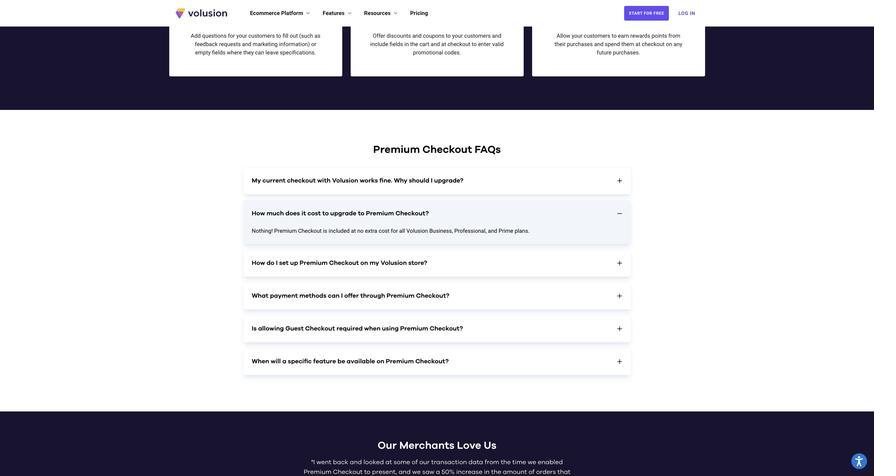 Task type: vqa. For each thing, say whether or not it's contained in the screenshot.
coupons
yes



Task type: locate. For each thing, give the bounding box(es) containing it.
"i went back and looked at some of our transaction data from the time we enabled premium checkout to present, and we saw a 50% increase in the amount of orders tha
[[304, 459, 571, 476]]

as
[[315, 32, 321, 39]]

through
[[360, 293, 385, 299]]

checkout
[[448, 41, 471, 47], [642, 41, 665, 47], [287, 178, 316, 184]]

to inside add questions for your customers to fill out (such as feedback requests and marketing information) or empty fields where they can leave specifications.
[[276, 32, 281, 39]]

1 how from the top
[[252, 210, 265, 217]]

a right saw
[[436, 469, 440, 475]]

for inside add questions for your customers to fill out (such as feedback requests and marketing information) or empty fields where they can leave specifications.
[[228, 32, 235, 39]]

using
[[382, 326, 399, 332]]

on for how do i set up premium checkout on my volusion store?
[[361, 260, 368, 266]]

1 horizontal spatial fields
[[390, 41, 403, 47]]

i
[[431, 178, 433, 184], [276, 260, 278, 266], [341, 293, 343, 299]]

1 horizontal spatial from
[[669, 32, 681, 39]]

2 horizontal spatial your
[[572, 32, 583, 39]]

plans.
[[515, 227, 530, 234]]

0 vertical spatial the
[[410, 41, 418, 47]]

0 horizontal spatial of
[[412, 459, 418, 465]]

2 horizontal spatial checkout
[[642, 41, 665, 47]]

premium up the extra
[[366, 210, 394, 217]]

pricing link
[[410, 9, 428, 17]]

my
[[252, 178, 261, 184]]

0 horizontal spatial for
[[228, 32, 235, 39]]

premium down "i in the bottom left of the page
[[304, 469, 331, 475]]

and down some
[[399, 469, 411, 475]]

at inside offer discounts and coupons to your customers and include fields in the cart and at checkout to enter valid promotional codes.
[[441, 41, 446, 47]]

customers
[[249, 32, 275, 39], [464, 32, 491, 39], [584, 32, 611, 39]]

and down coupons
[[431, 41, 440, 47]]

fields inside offer discounts and coupons to your customers and include fields in the cart and at checkout to enter valid promotional codes.
[[390, 41, 403, 47]]

and inside allow your customers to earn rewards points from their purchases and spend them at checkout on any future purchases.
[[594, 41, 604, 47]]

your up codes.
[[452, 32, 463, 39]]

of left orders
[[529, 469, 535, 475]]

0 vertical spatial in
[[405, 41, 409, 47]]

checkout inside button
[[305, 326, 335, 332]]

add questions for your customers to fill out (such as feedback requests and marketing information) or empty fields where they can leave specifications.
[[191, 32, 321, 56]]

in down discounts
[[405, 41, 409, 47]]

cost right it on the top left of the page
[[308, 210, 321, 217]]

fields down requests
[[212, 49, 226, 56]]

0 vertical spatial on
[[666, 41, 673, 47]]

customers up marketing
[[249, 32, 275, 39]]

available
[[347, 358, 375, 365]]

present,
[[372, 469, 397, 475]]

1 vertical spatial a
[[436, 469, 440, 475]]

can left offer
[[328, 293, 340, 299]]

your up the purchases
[[572, 32, 583, 39]]

2 horizontal spatial on
[[666, 41, 673, 47]]

in inside offer discounts and coupons to your customers and include fields in the cart and at checkout to enter valid promotional codes.
[[405, 41, 409, 47]]

is allowing guest checkout required when using premium checkout? button
[[243, 315, 631, 342]]

0 horizontal spatial a
[[282, 358, 286, 365]]

0 vertical spatial how
[[252, 210, 265, 217]]

at inside "i went back and looked at some of our transaction data from the time we enabled premium checkout to present, and we saw a 50% increase in the amount of orders tha
[[386, 459, 392, 465]]

will
[[271, 358, 281, 365]]

in
[[405, 41, 409, 47], [484, 469, 490, 475]]

3 your from the left
[[572, 32, 583, 39]]

and up they
[[242, 41, 251, 47]]

on inside button
[[377, 358, 384, 365]]

valid
[[492, 41, 504, 47]]

extra
[[365, 227, 377, 234]]

checkout left "my"
[[329, 260, 359, 266]]

checkout right guest
[[305, 326, 335, 332]]

features button
[[323, 9, 353, 17]]

resources
[[364, 10, 391, 16]]

0 horizontal spatial cost
[[308, 210, 321, 217]]

on left any
[[666, 41, 673, 47]]

start for free
[[629, 11, 664, 16]]

1 horizontal spatial we
[[528, 459, 536, 465]]

1 horizontal spatial checkout
[[448, 41, 471, 47]]

1 vertical spatial i
[[276, 260, 278, 266]]

they
[[243, 49, 254, 56]]

0 vertical spatial of
[[412, 459, 418, 465]]

start for free link
[[625, 6, 669, 21]]

your up requests
[[236, 32, 247, 39]]

ecommerce
[[250, 10, 280, 16]]

checkout? up when will a specific feature be available on premium checkout? button
[[430, 326, 463, 332]]

checkout inside allow your customers to earn rewards points from their purchases and spend them at checkout on any future purchases.
[[642, 41, 665, 47]]

0 vertical spatial from
[[669, 32, 681, 39]]

0 horizontal spatial checkout
[[287, 178, 316, 184]]

allowing
[[258, 326, 284, 332]]

0 horizontal spatial i
[[276, 260, 278, 266]]

the up 'amount'
[[501, 459, 511, 465]]

a
[[282, 358, 286, 365], [436, 469, 440, 475]]

at down rewards
[[636, 41, 641, 47]]

checkout? up all
[[396, 210, 429, 217]]

premium checkout faqs
[[373, 144, 501, 155]]

when
[[252, 358, 269, 365]]

on
[[666, 41, 673, 47], [361, 260, 368, 266], [377, 358, 384, 365]]

0 vertical spatial can
[[255, 49, 264, 56]]

0 horizontal spatial your
[[236, 32, 247, 39]]

to inside allow your customers to earn rewards points from their purchases and spend them at checkout on any future purchases.
[[612, 32, 617, 39]]

we right the time
[[528, 459, 536, 465]]

our
[[420, 459, 430, 465]]

2 how from the top
[[252, 260, 265, 266]]

prime
[[499, 227, 513, 234]]

1 horizontal spatial a
[[436, 469, 440, 475]]

i left offer
[[341, 293, 343, 299]]

from
[[669, 32, 681, 39], [485, 459, 499, 465]]

fields
[[390, 41, 403, 47], [212, 49, 226, 56]]

1 vertical spatial on
[[361, 260, 368, 266]]

codes.
[[445, 49, 461, 56]]

at left 'no'
[[351, 227, 356, 234]]

1 vertical spatial cost
[[379, 227, 390, 234]]

some
[[394, 459, 410, 465]]

0 vertical spatial cost
[[308, 210, 321, 217]]

checkout down back
[[333, 469, 363, 475]]

of
[[412, 459, 418, 465], [529, 469, 535, 475]]

i inside button
[[276, 260, 278, 266]]

to up spend at right top
[[612, 32, 617, 39]]

premium right up
[[300, 260, 328, 266]]

1 your from the left
[[236, 32, 247, 39]]

to down looked
[[364, 469, 371, 475]]

saw
[[422, 469, 435, 475]]

purchases.
[[613, 49, 640, 56]]

1 customers from the left
[[249, 32, 275, 39]]

customers up the enter
[[464, 32, 491, 39]]

cost right the extra
[[379, 227, 390, 234]]

checkout down points
[[642, 41, 665, 47]]

much
[[267, 210, 284, 217]]

0 horizontal spatial customers
[[249, 32, 275, 39]]

2 horizontal spatial customers
[[584, 32, 611, 39]]

what
[[252, 293, 269, 299]]

fine.
[[380, 178, 393, 184]]

0 vertical spatial fields
[[390, 41, 403, 47]]

to left fill
[[276, 32, 281, 39]]

cost inside button
[[308, 210, 321, 217]]

1 vertical spatial from
[[485, 459, 499, 465]]

2 vertical spatial i
[[341, 293, 343, 299]]

2 horizontal spatial i
[[431, 178, 433, 184]]

at up codes.
[[441, 41, 446, 47]]

transaction
[[431, 459, 467, 465]]

a inside button
[[282, 358, 286, 365]]

current
[[263, 178, 286, 184]]

2 vertical spatial on
[[377, 358, 384, 365]]

on right available on the left bottom of page
[[377, 358, 384, 365]]

0 horizontal spatial fields
[[212, 49, 226, 56]]

1 vertical spatial can
[[328, 293, 340, 299]]

to right coupons
[[446, 32, 451, 39]]

how
[[252, 210, 265, 217], [252, 260, 265, 266]]

volusion right all
[[407, 227, 428, 234]]

volusion right with
[[332, 178, 358, 184]]

can inside add questions for your customers to fill out (such as feedback requests and marketing information) or empty fields where they can leave specifications.
[[255, 49, 264, 56]]

on inside button
[[361, 260, 368, 266]]

1 vertical spatial in
[[484, 469, 490, 475]]

upgrade
[[330, 210, 357, 217]]

faqs
[[475, 144, 501, 155]]

log in
[[679, 10, 695, 16]]

on for when will a specific feature be available on premium checkout?
[[377, 358, 384, 365]]

from inside allow your customers to earn rewards points from their purchases and spend them at checkout on any future purchases.
[[669, 32, 681, 39]]

resources button
[[364, 9, 399, 17]]

we left saw
[[412, 469, 421, 475]]

include
[[370, 41, 388, 47]]

from up any
[[669, 32, 681, 39]]

premium up why
[[373, 144, 420, 155]]

2 your from the left
[[452, 32, 463, 39]]

can down marketing
[[255, 49, 264, 56]]

how for how much does it cost to upgrade to premium checkout?
[[252, 210, 265, 217]]

1 vertical spatial fields
[[212, 49, 226, 56]]

1 vertical spatial volusion
[[407, 227, 428, 234]]

0 horizontal spatial from
[[485, 459, 499, 465]]

i right should
[[431, 178, 433, 184]]

2 vertical spatial volusion
[[381, 260, 407, 266]]

checkout up codes.
[[448, 41, 471, 47]]

for up requests
[[228, 32, 235, 39]]

feature
[[313, 358, 336, 365]]

1 horizontal spatial your
[[452, 32, 463, 39]]

earn
[[618, 32, 629, 39]]

3 customers from the left
[[584, 32, 611, 39]]

from right data
[[485, 459, 499, 465]]

premium right through
[[387, 293, 415, 299]]

checkout inside button
[[329, 260, 359, 266]]

checkout inside "i went back and looked at some of our transaction data from the time we enabled premium checkout to present, and we saw a 50% increase in the amount of orders tha
[[333, 469, 363, 475]]

and up future
[[594, 41, 604, 47]]

your inside offer discounts and coupons to your customers and include fields in the cart and at checkout to enter valid promotional codes.
[[452, 32, 463, 39]]

customers inside offer discounts and coupons to your customers and include fields in the cart and at checkout to enter valid promotional codes.
[[464, 32, 491, 39]]

2 vertical spatial the
[[491, 469, 501, 475]]

1 horizontal spatial can
[[328, 293, 340, 299]]

volusion inside my current checkout with volusion works fine. why should i upgrade? button
[[332, 178, 358, 184]]

checkout? down is allowing guest checkout required when using premium checkout? button
[[416, 358, 449, 365]]

at
[[441, 41, 446, 47], [636, 41, 641, 47], [351, 227, 356, 234], [386, 459, 392, 465]]

to left the enter
[[472, 41, 477, 47]]

from inside "i went back and looked at some of our transaction data from the time we enabled premium checkout to present, and we saw a 50% increase in the amount of orders tha
[[485, 459, 499, 465]]

i right "do"
[[276, 260, 278, 266]]

offer
[[344, 293, 359, 299]]

0 horizontal spatial on
[[361, 260, 368, 266]]

it
[[302, 210, 306, 217]]

0 horizontal spatial can
[[255, 49, 264, 56]]

questions
[[202, 32, 227, 39]]

at up present,
[[386, 459, 392, 465]]

of left our on the left
[[412, 459, 418, 465]]

my current checkout with volusion works fine. why should i upgrade? button
[[243, 167, 631, 194]]

specifications.
[[280, 49, 316, 56]]

how left "do"
[[252, 260, 265, 266]]

0 vertical spatial for
[[228, 32, 235, 39]]

checkout left with
[[287, 178, 316, 184]]

customers inside allow your customers to earn rewards points from their purchases and spend them at checkout on any future purchases.
[[584, 32, 611, 39]]

checkout inside button
[[287, 178, 316, 184]]

a right will
[[282, 358, 286, 365]]

on inside allow your customers to earn rewards points from their purchases and spend them at checkout on any future purchases.
[[666, 41, 673, 47]]

1 horizontal spatial for
[[391, 227, 398, 234]]

1 vertical spatial we
[[412, 469, 421, 475]]

1 horizontal spatial customers
[[464, 32, 491, 39]]

your
[[236, 32, 247, 39], [452, 32, 463, 39], [572, 32, 583, 39]]

the left 'amount'
[[491, 469, 501, 475]]

volusion right "my"
[[381, 260, 407, 266]]

fields down discounts
[[390, 41, 403, 47]]

and up cart
[[412, 32, 422, 39]]

1 vertical spatial of
[[529, 469, 535, 475]]

2 customers from the left
[[464, 32, 491, 39]]

on left "my"
[[361, 260, 368, 266]]

1 vertical spatial how
[[252, 260, 265, 266]]

our
[[378, 440, 397, 451]]

how left the much
[[252, 210, 265, 217]]

how inside button
[[252, 210, 265, 217]]

0 vertical spatial we
[[528, 459, 536, 465]]

in right increase
[[484, 469, 490, 475]]

and up valid
[[492, 32, 502, 39]]

the left cart
[[410, 41, 418, 47]]

how inside button
[[252, 260, 265, 266]]

1 horizontal spatial in
[[484, 469, 490, 475]]

the inside offer discounts and coupons to your customers and include fields in the cart and at checkout to enter valid promotional codes.
[[410, 41, 418, 47]]

how much does it cost to upgrade to premium checkout?
[[252, 210, 429, 217]]

"i
[[311, 459, 315, 465]]

cart
[[420, 41, 429, 47]]

1 horizontal spatial on
[[377, 358, 384, 365]]

when will a specific feature be available on premium checkout? button
[[243, 348, 631, 375]]

0 vertical spatial a
[[282, 358, 286, 365]]

specific
[[288, 358, 312, 365]]

and
[[412, 32, 422, 39], [492, 32, 502, 39], [242, 41, 251, 47], [431, 41, 440, 47], [594, 41, 604, 47], [488, 227, 497, 234], [350, 459, 362, 465], [399, 469, 411, 475]]

premium
[[373, 144, 420, 155], [366, 210, 394, 217], [274, 227, 297, 234], [300, 260, 328, 266], [387, 293, 415, 299], [400, 326, 428, 332], [386, 358, 414, 365], [304, 469, 331, 475]]

increase
[[456, 469, 483, 475]]

customers down rewards
[[584, 32, 611, 39]]

and inside add questions for your customers to fill out (such as feedback requests and marketing information) or empty fields where they can leave specifications.
[[242, 41, 251, 47]]

0 vertical spatial volusion
[[332, 178, 358, 184]]

requests
[[219, 41, 241, 47]]

0 horizontal spatial in
[[405, 41, 409, 47]]

for left all
[[391, 227, 398, 234]]

to up is
[[322, 210, 329, 217]]



Task type: describe. For each thing, give the bounding box(es) containing it.
coupons
[[423, 32, 445, 39]]

payment
[[270, 293, 298, 299]]

my current checkout with volusion works fine. why should i upgrade?
[[252, 178, 464, 184]]

our merchants love us
[[378, 440, 497, 451]]

at inside allow your customers to earn rewards points from their purchases and spend them at checkout on any future purchases.
[[636, 41, 641, 47]]

is allowing guest checkout required when using premium checkout?
[[252, 326, 463, 332]]

back
[[333, 459, 348, 465]]

add
[[191, 32, 201, 39]]

pricing
[[410, 10, 428, 16]]

spend
[[605, 41, 620, 47]]

all
[[399, 227, 405, 234]]

ecommerce platform
[[250, 10, 303, 16]]

rewards
[[631, 32, 651, 39]]

log
[[679, 10, 689, 16]]

premium down the does
[[274, 227, 297, 234]]

in inside "i went back and looked at some of our transaction data from the time we enabled premium checkout to present, and we saw a 50% increase in the amount of orders tha
[[484, 469, 490, 475]]

(such
[[299, 32, 313, 39]]

where
[[227, 49, 242, 56]]

how much does it cost to upgrade to premium checkout? button
[[243, 200, 631, 227]]

does
[[286, 210, 300, 217]]

premium inside button
[[300, 260, 328, 266]]

your inside allow your customers to earn rewards points from their purchases and spend them at checkout on any future purchases.
[[572, 32, 583, 39]]

how for how do i set up premium checkout on my volusion store?
[[252, 260, 265, 266]]

how do i set up premium checkout on my volusion store? button
[[243, 250, 631, 276]]

discounts
[[387, 32, 411, 39]]

points
[[623, 20, 645, 27]]

free
[[654, 11, 664, 16]]

merchants
[[399, 440, 455, 451]]

checkout? up is allowing guest checkout required when using premium checkout? button
[[416, 293, 450, 299]]

and left prime
[[488, 227, 497, 234]]

start
[[629, 11, 643, 16]]

them
[[622, 41, 634, 47]]

should
[[409, 178, 429, 184]]

fill
[[283, 32, 288, 39]]

features
[[323, 10, 345, 16]]

with
[[317, 178, 331, 184]]

future
[[597, 49, 612, 56]]

offer discounts and coupons to your customers and include fields in the cart and at checkout to enter valid promotional codes.
[[370, 32, 504, 56]]

premium right using
[[400, 326, 428, 332]]

promotional
[[413, 49, 443, 56]]

open accessibe: accessibility options, statement and help image
[[856, 456, 863, 466]]

required
[[337, 326, 363, 332]]

information)
[[279, 41, 310, 47]]

rewards points
[[592, 20, 645, 27]]

to up 'no'
[[358, 210, 365, 217]]

volusion inside how do i set up premium checkout on my volusion store? button
[[381, 260, 407, 266]]

why
[[394, 178, 408, 184]]

to inside "i went back and looked at some of our transaction data from the time we enabled premium checkout to present, and we saw a 50% increase in the amount of orders tha
[[364, 469, 371, 475]]

or
[[311, 41, 316, 47]]

set
[[279, 260, 289, 266]]

what payment methods can i offer through premium checkout?
[[252, 293, 450, 299]]

0 vertical spatial i
[[431, 178, 433, 184]]

works
[[360, 178, 378, 184]]

out
[[290, 32, 298, 39]]

50%
[[442, 469, 455, 475]]

customers inside add questions for your customers to fill out (such as feedback requests and marketing information) or empty fields where they can leave specifications.
[[249, 32, 275, 39]]

in
[[690, 10, 695, 16]]

upgrade?
[[434, 178, 464, 184]]

1 vertical spatial for
[[391, 227, 398, 234]]

1 horizontal spatial cost
[[379, 227, 390, 234]]

checkout left is
[[298, 227, 322, 234]]

leave
[[266, 49, 279, 56]]

log in link
[[675, 6, 700, 21]]

us
[[484, 440, 497, 451]]

looked
[[364, 459, 384, 465]]

points
[[652, 32, 667, 39]]

do
[[267, 260, 274, 266]]

feedback
[[195, 41, 218, 47]]

any
[[674, 41, 683, 47]]

premium down using
[[386, 358, 414, 365]]

went
[[317, 459, 332, 465]]

guest
[[286, 326, 304, 332]]

offer
[[373, 32, 385, 39]]

premium inside "i went back and looked at some of our transaction data from the time we enabled premium checkout to present, and we saw a 50% increase in the amount of orders tha
[[304, 469, 331, 475]]

purchases
[[567, 41, 593, 47]]

your inside add questions for your customers to fill out (such as feedback requests and marketing information) or empty fields where they can leave specifications.
[[236, 32, 247, 39]]

nothing! premium checkout is included at no extra cost for all volusion business, professional, and prime plans.
[[252, 227, 530, 234]]

ecommerce platform button
[[250, 9, 312, 17]]

checkout inside offer discounts and coupons to your customers and include fields in the cart and at checkout to enter valid promotional codes.
[[448, 41, 471, 47]]

platform
[[281, 10, 303, 16]]

included
[[329, 227, 350, 234]]

nothing!
[[252, 227, 273, 234]]

what payment methods can i offer through premium checkout? button
[[243, 283, 631, 309]]

checkout up upgrade?
[[423, 144, 472, 155]]

and right back
[[350, 459, 362, 465]]

is
[[323, 227, 327, 234]]

business,
[[429, 227, 453, 234]]

my
[[370, 260, 379, 266]]

time
[[513, 459, 526, 465]]

store?
[[408, 260, 427, 266]]

0 horizontal spatial we
[[412, 469, 421, 475]]

1 vertical spatial the
[[501, 459, 511, 465]]

a inside "i went back and looked at some of our transaction data from the time we enabled premium checkout to present, and we saw a 50% increase in the amount of orders tha
[[436, 469, 440, 475]]

when
[[364, 326, 381, 332]]

1 horizontal spatial i
[[341, 293, 343, 299]]

fields inside add questions for your customers to fill out (such as feedback requests and marketing information) or empty fields where they can leave specifications.
[[212, 49, 226, 56]]

rewards
[[592, 20, 622, 27]]

no
[[357, 227, 364, 234]]

for
[[644, 11, 653, 16]]

1 horizontal spatial of
[[529, 469, 535, 475]]

love
[[457, 440, 481, 451]]

can inside button
[[328, 293, 340, 299]]

data
[[469, 459, 483, 465]]

be
[[338, 358, 345, 365]]



